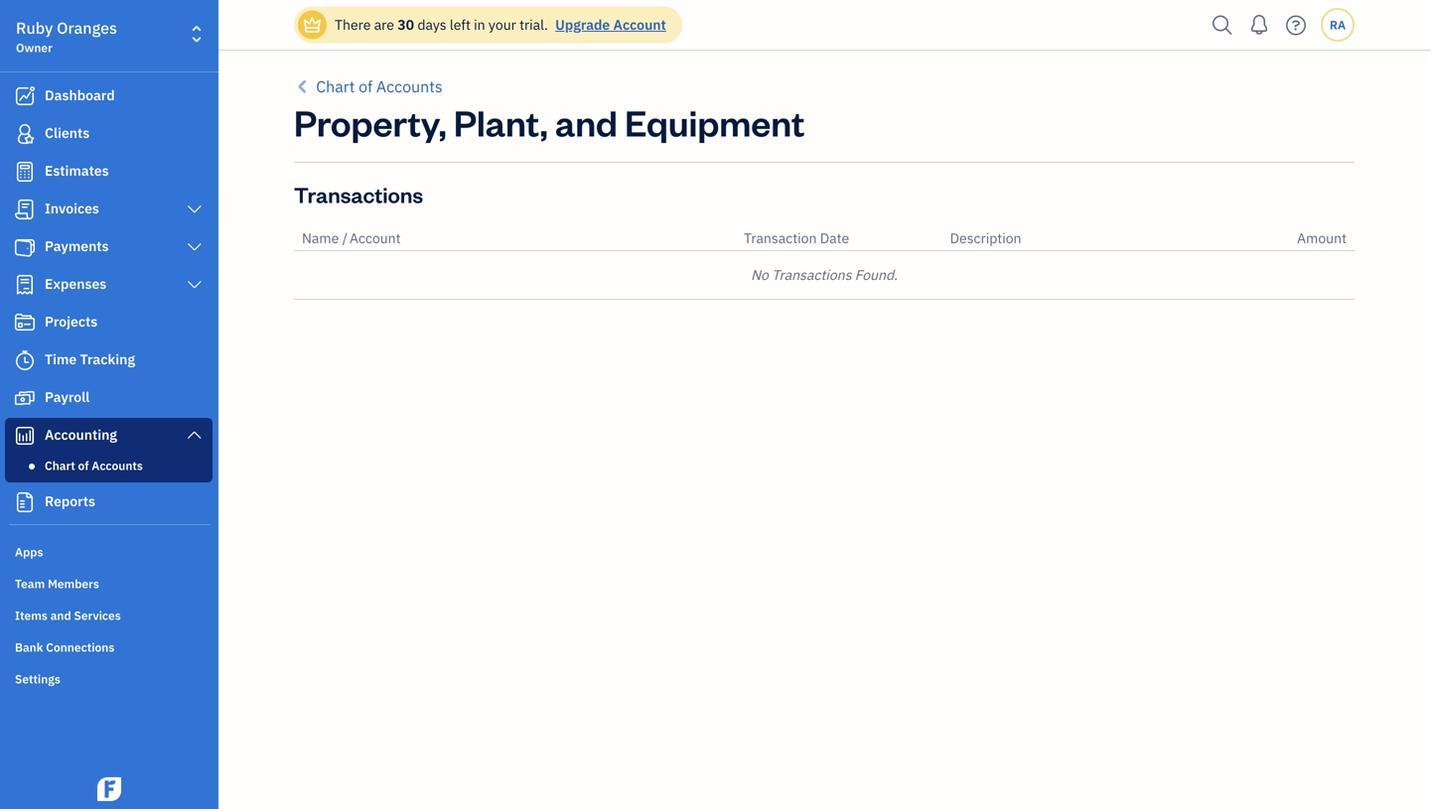 Task type: locate. For each thing, give the bounding box(es) containing it.
settings link
[[5, 664, 213, 694]]

1 vertical spatial transactions
[[772, 266, 852, 284]]

chart up reports
[[45, 458, 75, 474]]

estimate image
[[13, 162, 37, 182]]

chevron large down image
[[185, 202, 204, 218], [185, 239, 204, 255]]

found.
[[855, 266, 898, 284]]

chevron large down image up payments link
[[185, 202, 204, 218]]

0 horizontal spatial and
[[50, 608, 71, 624]]

1 vertical spatial chevron large down image
[[185, 427, 204, 443]]

payroll
[[45, 388, 90, 406]]

payment image
[[13, 237, 37, 257]]

chart of accounts up property,
[[316, 76, 443, 97]]

apps
[[15, 545, 43, 560]]

1 chevron large down image from the top
[[185, 277, 204, 293]]

chart of accounts link up reports link
[[9, 454, 209, 478]]

clients
[[45, 124, 90, 142]]

0 horizontal spatial chart
[[45, 458, 75, 474]]

date
[[820, 229, 850, 247]]

accounts
[[377, 76, 443, 97], [92, 458, 143, 474]]

1 vertical spatial accounts
[[92, 458, 143, 474]]

chart
[[316, 76, 355, 97], [45, 458, 75, 474]]

ruby
[[16, 17, 53, 38]]

ra
[[1330, 17, 1346, 33]]

chevron large down image down the "invoices" link
[[185, 239, 204, 255]]

expense image
[[13, 275, 37, 295]]

1 horizontal spatial account
[[614, 15, 667, 34]]

chevron large down image inside expenses link
[[185, 277, 204, 293]]

0 horizontal spatial transactions
[[294, 180, 423, 209]]

clients link
[[5, 116, 213, 152]]

payments link
[[5, 230, 213, 265]]

account right /
[[350, 229, 401, 247]]

expenses link
[[5, 267, 213, 303]]

of down accounting
[[78, 458, 89, 474]]

left
[[450, 15, 471, 34]]

accounts up property,
[[377, 76, 443, 97]]

report image
[[13, 493, 37, 513]]

chevron large down image for invoices
[[185, 202, 204, 218]]

reports
[[45, 492, 95, 511]]

1 vertical spatial and
[[50, 608, 71, 624]]

in
[[474, 15, 486, 34]]

property,
[[294, 98, 447, 146]]

of inside the 'main' element
[[78, 458, 89, 474]]

0 vertical spatial chart of accounts
[[316, 76, 443, 97]]

30
[[398, 15, 414, 34]]

0 horizontal spatial of
[[78, 458, 89, 474]]

0 vertical spatial chevron large down image
[[185, 202, 204, 218]]

team
[[15, 576, 45, 592]]

owner
[[16, 40, 53, 56]]

1 horizontal spatial chart of accounts link
[[294, 75, 443, 98]]

projects link
[[5, 305, 213, 341]]

items and services
[[15, 608, 121, 624]]

trial.
[[520, 15, 548, 34]]

1 vertical spatial account
[[350, 229, 401, 247]]

time tracking link
[[5, 343, 213, 379]]

and right 'plant,'
[[555, 98, 618, 146]]

chart of accounts
[[316, 76, 443, 97], [45, 458, 143, 474]]

of up property,
[[359, 76, 373, 97]]

0 vertical spatial transactions
[[294, 180, 423, 209]]

accounts inside the 'main' element
[[92, 458, 143, 474]]

bank connections link
[[5, 632, 213, 662]]

0 vertical spatial chevron large down image
[[185, 277, 204, 293]]

name
[[302, 229, 339, 247]]

1 horizontal spatial accounts
[[377, 76, 443, 97]]

and right items
[[50, 608, 71, 624]]

0 horizontal spatial chart of accounts
[[45, 458, 143, 474]]

1 chevron large down image from the top
[[185, 202, 204, 218]]

1 horizontal spatial chart
[[316, 76, 355, 97]]

account
[[614, 15, 667, 34], [350, 229, 401, 247]]

1 vertical spatial chart of accounts
[[45, 458, 143, 474]]

1 vertical spatial chevron large down image
[[185, 239, 204, 255]]

estimates link
[[5, 154, 213, 190]]

chevron large down image down payroll link
[[185, 427, 204, 443]]

payments
[[45, 237, 109, 255]]

there are 30 days left in your trial. upgrade account
[[335, 15, 667, 34]]

chevron large down image for payments
[[185, 239, 204, 255]]

projects
[[45, 313, 98, 331]]

money image
[[13, 389, 37, 408]]

1 vertical spatial of
[[78, 458, 89, 474]]

chart of accounts down accounting link in the left bottom of the page
[[45, 458, 143, 474]]

0 vertical spatial chart of accounts link
[[294, 75, 443, 98]]

transactions
[[294, 180, 423, 209], [772, 266, 852, 284]]

account right upgrade
[[614, 15, 667, 34]]

chevron large down image
[[185, 277, 204, 293], [185, 427, 204, 443]]

equipment
[[625, 98, 805, 146]]

chart of accounts inside the 'main' element
[[45, 458, 143, 474]]

invoice image
[[13, 200, 37, 220]]

1 vertical spatial chart
[[45, 458, 75, 474]]

0 horizontal spatial chart of accounts link
[[9, 454, 209, 478]]

2 chevron large down image from the top
[[185, 427, 204, 443]]

transactions down transaction date
[[772, 266, 852, 284]]

chevron large down image inside accounting link
[[185, 427, 204, 443]]

and inside the 'main' element
[[50, 608, 71, 624]]

1 horizontal spatial chart of accounts
[[316, 76, 443, 97]]

chart of accounts link
[[294, 75, 443, 98], [9, 454, 209, 478]]

chart of accounts link down there
[[294, 75, 443, 98]]

team members
[[15, 576, 99, 592]]

freshbooks image
[[93, 778, 125, 802]]

/
[[342, 229, 348, 247]]

chevron large down image up projects 'link'
[[185, 277, 204, 293]]

oranges
[[57, 17, 117, 38]]

settings
[[15, 672, 60, 688]]

0 vertical spatial and
[[555, 98, 618, 146]]

0 horizontal spatial accounts
[[92, 458, 143, 474]]

transactions up the name / account
[[294, 180, 423, 209]]

accounts down accounting link in the left bottom of the page
[[92, 458, 143, 474]]

ruby oranges owner
[[16, 17, 117, 56]]

2 chevron large down image from the top
[[185, 239, 204, 255]]

chart right chevronleft image
[[316, 76, 355, 97]]

1 horizontal spatial transactions
[[772, 266, 852, 284]]

0 vertical spatial of
[[359, 76, 373, 97]]

and
[[555, 98, 618, 146], [50, 608, 71, 624]]

crown image
[[302, 14, 323, 35]]

upgrade
[[556, 15, 610, 34]]

of
[[359, 76, 373, 97], [78, 458, 89, 474]]



Task type: vqa. For each thing, say whether or not it's contained in the screenshot.
Transactions
yes



Task type: describe. For each thing, give the bounding box(es) containing it.
property, plant, and equipment
[[294, 98, 805, 146]]

there
[[335, 15, 371, 34]]

connections
[[46, 640, 115, 656]]

main element
[[0, 0, 268, 810]]

client image
[[13, 124, 37, 144]]

chevronleft image
[[294, 75, 312, 98]]

accounting link
[[5, 418, 213, 454]]

transaction
[[744, 229, 817, 247]]

amount
[[1298, 229, 1347, 247]]

no transactions found.
[[751, 266, 898, 284]]

invoices link
[[5, 192, 213, 228]]

name / account
[[302, 229, 401, 247]]

services
[[74, 608, 121, 624]]

upgrade account link
[[552, 15, 667, 34]]

are
[[374, 15, 394, 34]]

items
[[15, 608, 48, 624]]

description
[[951, 229, 1022, 247]]

apps link
[[5, 537, 213, 566]]

chart inside the 'main' element
[[45, 458, 75, 474]]

dashboard
[[45, 86, 115, 104]]

team members link
[[5, 568, 213, 598]]

ra button
[[1322, 8, 1355, 42]]

plant,
[[454, 98, 548, 146]]

1 horizontal spatial and
[[555, 98, 618, 146]]

timer image
[[13, 351, 37, 371]]

expenses
[[45, 275, 107, 293]]

0 vertical spatial chart
[[316, 76, 355, 97]]

items and services link
[[5, 600, 213, 630]]

go to help image
[[1281, 10, 1313, 40]]

0 horizontal spatial account
[[350, 229, 401, 247]]

name link
[[302, 229, 342, 247]]

time
[[45, 350, 77, 369]]

accounting
[[45, 426, 117, 444]]

0 vertical spatial accounts
[[377, 76, 443, 97]]

time tracking
[[45, 350, 135, 369]]

project image
[[13, 313, 37, 333]]

invoices
[[45, 199, 99, 218]]

tracking
[[80, 350, 135, 369]]

days
[[418, 15, 447, 34]]

1 horizontal spatial of
[[359, 76, 373, 97]]

members
[[48, 576, 99, 592]]

chevron large down image for accounting
[[185, 427, 204, 443]]

no
[[751, 266, 769, 284]]

1 vertical spatial chart of accounts link
[[9, 454, 209, 478]]

0 vertical spatial account
[[614, 15, 667, 34]]

your
[[489, 15, 516, 34]]

reports link
[[5, 485, 213, 521]]

transaction date link
[[744, 229, 850, 247]]

chart image
[[13, 426, 37, 446]]

payroll link
[[5, 381, 213, 416]]

bank connections
[[15, 640, 115, 656]]

transaction date
[[744, 229, 850, 247]]

dashboard image
[[13, 86, 37, 106]]

search image
[[1207, 10, 1239, 40]]

chevron large down image for expenses
[[185, 277, 204, 293]]

notifications image
[[1244, 5, 1276, 45]]

bank
[[15, 640, 43, 656]]

estimates
[[45, 161, 109, 180]]

dashboard link
[[5, 78, 213, 114]]



